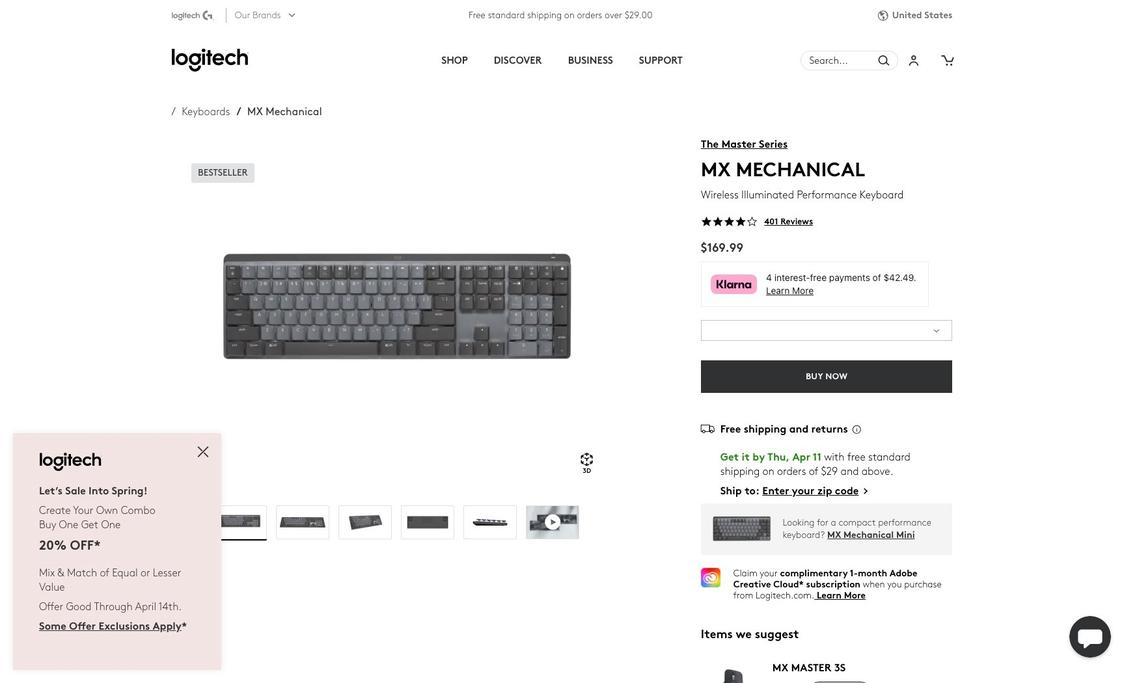 Task type: locate. For each thing, give the bounding box(es) containing it.
none radio right mx mechanical view 5 image at the bottom left of the page
[[526, 506, 580, 540]]

none radio left mx mechanical view 3 image
[[276, 506, 330, 540]]

star image
[[713, 216, 724, 228], [735, 216, 747, 228]]

1 vertical spatial mx mechanical view 1 image
[[214, 506, 267, 539]]

empty star image
[[747, 216, 758, 228]]

hero logo image
[[172, 49, 248, 72]]

mx mechanical view 6 image
[[527, 506, 579, 539]]

1 horizontal spatial star image
[[735, 216, 747, 228]]

mx mechanical view 2 image
[[277, 506, 329, 539]]

breadcrumb navigation menu element
[[172, 105, 622, 118]]

None radio
[[214, 506, 267, 540], [339, 506, 392, 540], [401, 506, 455, 540], [464, 506, 517, 540], [214, 506, 267, 540]]

None radio
[[276, 506, 330, 540], [526, 506, 580, 540]]

0 horizontal spatial star image
[[713, 216, 724, 228]]

none radio mx mechanical view 2
[[276, 506, 330, 540]]

tab list
[[346, 31, 778, 90]]

mx mechanical view 1 image
[[172, 149, 622, 487], [214, 506, 267, 539]]

0 horizontal spatial none radio
[[276, 506, 330, 540]]

2 star image from the left
[[724, 216, 735, 228]]

2 none radio from the left
[[526, 506, 580, 540]]

1 none radio from the left
[[276, 506, 330, 540]]

1 horizontal spatial none radio
[[526, 506, 580, 540]]

mx mechanical mini thumbnail image image
[[701, 509, 783, 550]]

1 star image from the left
[[713, 216, 724, 228]]

0 horizontal spatial star image
[[701, 216, 713, 228]]

mx mechanical view 5 image
[[464, 506, 517, 539]]

mx mechanical view 4 image
[[402, 506, 454, 539]]

1 horizontal spatial star image
[[724, 216, 735, 228]]

gallery option group
[[172, 491, 622, 544]]

mx master 3s image
[[705, 669, 756, 684]]

star image
[[701, 216, 713, 228], [724, 216, 735, 228]]



Task type: vqa. For each thing, say whether or not it's contained in the screenshot.
Signature Slim Keyboard K950 image at left bottom
no



Task type: describe. For each thing, give the bounding box(es) containing it.
none radio mx mechanical view 3
[[339, 506, 392, 540]]

2 world image
[[878, 10, 892, 21]]

tab list inside logitech region
[[346, 31, 778, 90]]

complimentary membership to adobe creative cloud image
[[701, 568, 721, 588]]

none radio mx mechanical view 6
[[526, 506, 580, 540]]

1 star image from the left
[[701, 216, 713, 228]]

shipping info image
[[848, 420, 868, 438]]

0 vertical spatial mx mechanical view 1 image
[[172, 149, 622, 487]]

none radio mx mechanical view 4
[[401, 506, 455, 540]]

none radio mx mechanical view 5
[[464, 506, 517, 540]]

2 star image from the left
[[735, 216, 747, 228]]

mx mechanical view 3 image
[[339, 506, 392, 539]]

site notification dialog
[[13, 434, 221, 671]]

logitech region
[[0, 0, 1124, 684]]

logitech g image
[[172, 10, 215, 21]]



